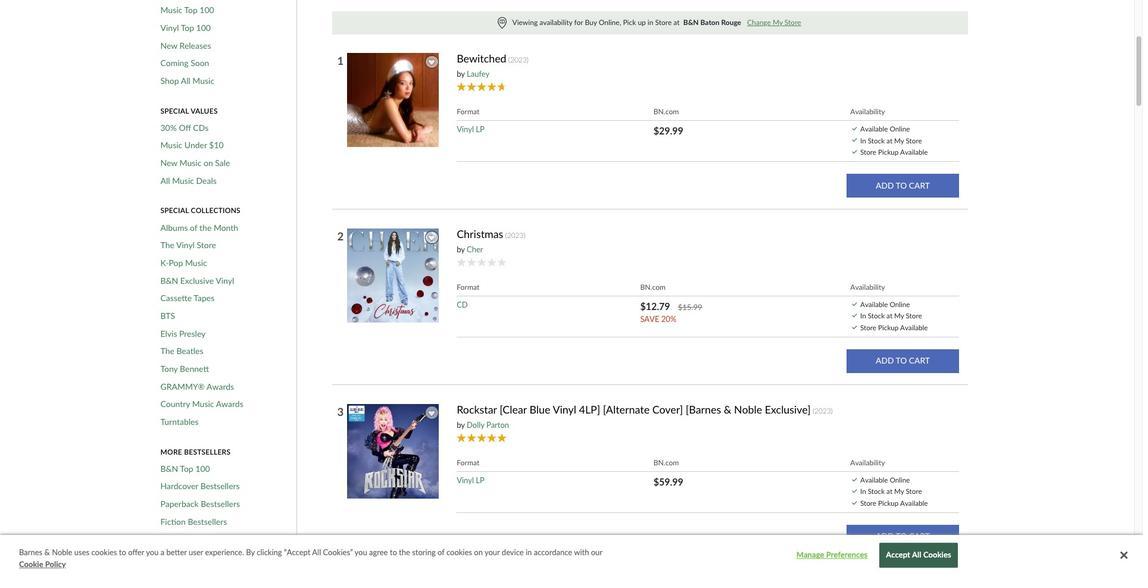 Task type: locate. For each thing, give the bounding box(es) containing it.
0 vertical spatial special
[[160, 106, 189, 115]]

2 vertical spatial check image
[[852, 489, 857, 493]]

1 vertical spatial my store
[[894, 312, 922, 320]]

vinyl up "k-pop music"
[[176, 240, 195, 250]]

1 my store from the top
[[894, 136, 922, 144]]

store pickup available for christmas
[[860, 323, 928, 332]]

2 vertical spatial available online
[[860, 476, 910, 484]]

you left a
[[146, 548, 159, 557]]

nonfiction bestsellers link
[[160, 534, 241, 545]]

1 horizontal spatial on
[[474, 548, 483, 557]]

store pickup available for rockstar [clear blue vinyl 4lp] [alternate cover] [barnes & noble exclusive]
[[860, 499, 928, 507]]

1 vertical spatial by
[[457, 245, 465, 254]]

1 vertical spatial bn.com
[[640, 283, 666, 292]]

2 special from the top
[[160, 206, 189, 215]]

check image for rockstar [clear blue vinyl 4lp] [alternate cover] [barnes & noble exclusive]
[[852, 489, 857, 493]]

0 vertical spatial the
[[199, 222, 212, 233]]

0 vertical spatial new
[[160, 40, 177, 50]]

special up 30%
[[160, 106, 189, 115]]

availability for rockstar [clear blue vinyl 4lp] [alternate cover] [barnes & noble exclusive]
[[850, 458, 885, 467]]

by left laufey
[[457, 69, 465, 78]]

2 by from the top
[[457, 245, 465, 254]]

country music awards
[[160, 399, 243, 409]]

3 my store from the top
[[894, 487, 922, 495]]

top for music
[[184, 5, 198, 15]]

0 vertical spatial vinyl lp
[[457, 124, 485, 134]]

2 vertical spatial stock
[[868, 487, 885, 495]]

b&n inside b&n exclusive vinyl link
[[160, 275, 178, 286]]

4 check image from the top
[[852, 314, 857, 318]]

rouge
[[721, 18, 741, 27]]

awards inside grammy® awards link
[[207, 381, 234, 392]]

on left your at the bottom of page
[[474, 548, 483, 557]]

2 vertical spatial my store
[[894, 487, 922, 495]]

b&n down k-
[[160, 275, 178, 286]]

availability
[[850, 107, 885, 116], [850, 283, 885, 292], [850, 458, 885, 467]]

100 for music top 100
[[200, 5, 214, 15]]

vinyl lp link down laufey
[[457, 124, 485, 134]]

None submit
[[847, 174, 959, 198], [847, 349, 959, 373], [847, 525, 959, 549], [847, 174, 959, 198], [847, 349, 959, 373], [847, 525, 959, 549]]

0 horizontal spatial you
[[146, 548, 159, 557]]

noble inside rockstar [clear blue vinyl 4lp] [alternate cover] [barnes & noble exclusive] (2023) by dolly parton
[[734, 403, 762, 416]]

bestsellers up 'paperback bestsellers'
[[200, 481, 240, 491]]

music down soon on the left of page
[[193, 76, 214, 86]]

1 horizontal spatial &
[[724, 403, 731, 416]]

noble inside barnes & noble uses cookies to offer you a better user experience. by clicking "accept all cookies" you agree to the storing of cookies on your device in accordance with our cookie policy
[[52, 548, 72, 557]]

bestsellers for hardcover bestsellers
[[200, 481, 240, 491]]

$12.79
[[640, 301, 670, 312]]

1 new from the top
[[160, 40, 177, 50]]

[barnes
[[686, 403, 721, 416]]

2 store pickup available from the top
[[860, 323, 928, 332]]

my store
[[894, 136, 922, 144], [894, 312, 922, 320], [894, 487, 922, 495]]

k-pop music link
[[160, 258, 207, 268]]

1 vertical spatial vinyl lp link
[[457, 476, 485, 485]]

1 vertical spatial store pickup available
[[860, 323, 928, 332]]

music up exclusive
[[185, 258, 207, 268]]

under
[[184, 140, 207, 150]]

special for albums
[[160, 206, 189, 215]]

3 available online from the top
[[860, 476, 910, 484]]

(2023) inside bewitched (2023) by laufey
[[508, 55, 529, 64]]

privacy alert dialog
[[0, 535, 1143, 576]]

2 vertical spatial availability
[[850, 458, 885, 467]]

3 check image from the top
[[852, 489, 857, 493]]

bestsellers up experience. on the left
[[201, 534, 241, 544]]

pickup for bewitched
[[878, 148, 899, 156]]

3 store pickup available from the top
[[860, 499, 928, 507]]

vinyl lp link
[[457, 124, 485, 134], [457, 476, 485, 485]]

noble left exclusive]
[[734, 403, 762, 416]]

0 vertical spatial lp
[[476, 124, 485, 134]]

2 vertical spatial in
[[860, 487, 866, 495]]

cover]
[[652, 403, 683, 416]]

1 lp from the top
[[476, 124, 485, 134]]

bn.com for vinyl
[[654, 458, 679, 467]]

0 horizontal spatial of
[[190, 222, 197, 233]]

check image
[[852, 138, 857, 142], [852, 326, 857, 329], [852, 489, 857, 493]]

2 format from the top
[[457, 283, 479, 292]]

hardcover bestsellers
[[160, 481, 240, 491]]

1 availability from the top
[[850, 107, 885, 116]]

by left the cher link
[[457, 245, 465, 254]]

albums of the month
[[160, 222, 238, 233]]

0 horizontal spatial to
[[119, 548, 126, 557]]

1 vertical spatial (2023)
[[505, 231, 526, 240]]

lp for rockstar
[[476, 476, 485, 485]]

by left dolly
[[457, 420, 465, 430]]

1 online from the top
[[890, 124, 910, 133]]

off
[[179, 122, 191, 133]]

vinyl lp down laufey
[[457, 124, 485, 134]]

3 online from the top
[[890, 476, 910, 484]]

the vinyl store link
[[160, 240, 216, 250]]

0 vertical spatial in stock at my store
[[860, 136, 922, 144]]

1 vinyl lp from the top
[[457, 124, 485, 134]]

100 up vinyl top 100
[[200, 5, 214, 15]]

0 vertical spatial online
[[890, 124, 910, 133]]

1 in stock at my store from the top
[[860, 136, 922, 144]]

2 vertical spatial store pickup available
[[860, 499, 928, 507]]

(2023) right bewitched link
[[508, 55, 529, 64]]

0 horizontal spatial in
[[526, 548, 532, 557]]

0 vertical spatial check image
[[852, 138, 857, 142]]

country music awards link
[[160, 399, 243, 409]]

1 vinyl lp link from the top
[[457, 124, 485, 134]]

2 b&n from the top
[[160, 464, 178, 474]]

special up albums
[[160, 206, 189, 215]]

cassette
[[160, 293, 192, 303]]

2 vertical spatial (2023)
[[813, 406, 833, 415]]

coming soon
[[160, 58, 209, 68]]

format down laufey
[[457, 107, 479, 116]]

1 check image from the top
[[852, 138, 857, 142]]

1 horizontal spatial to
[[390, 548, 397, 557]]

$29.99
[[654, 125, 683, 136]]

b&n exclusive vinyl
[[160, 275, 234, 286]]

cookies left your at the bottom of page
[[446, 548, 472, 557]]

2 check image from the top
[[852, 150, 857, 154]]

awards up 'country music awards'
[[207, 381, 234, 392]]

in stock at my store for christmas
[[860, 312, 922, 320]]

tony bennett
[[160, 364, 209, 374]]

2 vertical spatial 100
[[195, 464, 210, 474]]

(2023) right "christmas" "link"
[[505, 231, 526, 240]]

new for new music on sale
[[160, 158, 177, 168]]

1 vertical spatial awards
[[216, 399, 243, 409]]

1 stock from the top
[[868, 136, 885, 144]]

vinyl lp down dolly
[[457, 476, 485, 485]]

the left storing
[[399, 548, 410, 557]]

paperback
[[160, 499, 199, 509]]

shop all music link
[[160, 76, 214, 86]]

vinyl right blue
[[553, 403, 576, 416]]

1 horizontal spatial noble
[[734, 403, 762, 416]]

bestsellers for nonfiction bestsellers
[[201, 534, 241, 544]]

0 vertical spatial pickup
[[878, 148, 899, 156]]

music
[[160, 5, 182, 15], [193, 76, 214, 86], [160, 140, 182, 150], [180, 158, 201, 168], [172, 175, 194, 186], [185, 258, 207, 268], [192, 399, 214, 409]]

0 vertical spatial awards
[[207, 381, 234, 392]]

nonfiction bestsellers
[[160, 534, 241, 544]]

2 in stock at my store from the top
[[860, 312, 922, 320]]

2 online from the top
[[890, 300, 910, 308]]

2 in from the top
[[860, 312, 866, 320]]

check image for bewitched
[[852, 138, 857, 142]]

the for the beatles
[[160, 346, 174, 356]]

1 available online from the top
[[860, 124, 910, 133]]

grammy® awards
[[160, 381, 234, 392]]

1 vertical spatial &
[[44, 548, 50, 557]]

1 vertical spatial 100
[[196, 23, 211, 33]]

barnes & noble uses cookies to offer you a better user experience. by clicking "accept all cookies" you agree to the storing of cookies on your device in accordance with our cookie policy
[[19, 548, 602, 569]]

1 the from the top
[[160, 240, 174, 250]]

1 vertical spatial in stock at my store
[[860, 312, 922, 320]]

format up cd
[[457, 283, 479, 292]]

1 special from the top
[[160, 106, 189, 115]]

1 vertical spatial check image
[[852, 326, 857, 329]]

2 stock from the top
[[868, 312, 885, 320]]

online for rockstar [clear blue vinyl 4lp] [alternate cover] [barnes & noble exclusive]
[[890, 476, 910, 484]]

cher link
[[467, 245, 483, 254]]

bewitched link
[[457, 52, 506, 65]]

manage
[[796, 551, 824, 560]]

0 vertical spatial bn.com
[[654, 107, 679, 116]]

0 vertical spatial of
[[190, 222, 197, 233]]

in for bewitched
[[860, 136, 866, 144]]

all right "accept on the bottom
[[312, 548, 321, 557]]

bestsellers up b&n top 100
[[184, 447, 231, 456]]

lp down laufey
[[476, 124, 485, 134]]

in for christmas
[[860, 312, 866, 320]]

0 vertical spatial (2023)
[[508, 55, 529, 64]]

manage preferences
[[796, 551, 868, 560]]

2 new from the top
[[160, 158, 177, 168]]

format for christmas
[[457, 283, 479, 292]]

1 vertical spatial new
[[160, 158, 177, 168]]

in right device
[[526, 548, 532, 557]]

laufey
[[467, 69, 489, 78]]

the down special collections
[[199, 222, 212, 233]]

paperback bestsellers link
[[160, 499, 240, 509]]

cookie policy link
[[19, 559, 66, 570]]

bn.com for cher
[[640, 283, 666, 292]]

2 vertical spatial top
[[180, 464, 193, 474]]

2 cookies from the left
[[446, 548, 472, 557]]

store pickup available
[[860, 148, 928, 156], [860, 323, 928, 332], [860, 499, 928, 507]]

bestsellers left by
[[204, 552, 244, 562]]

1 vertical spatial pickup
[[878, 323, 899, 332]]

by for christmas
[[457, 245, 465, 254]]

1 by from the top
[[457, 69, 465, 78]]

0 vertical spatial by
[[457, 69, 465, 78]]

100 up hardcover bestsellers in the left of the page
[[195, 464, 210, 474]]

pickup for rockstar [clear blue vinyl 4lp] [alternate cover] [barnes & noble exclusive]
[[878, 499, 899, 507]]

0 vertical spatial b&n
[[160, 275, 178, 286]]

format down dolly
[[457, 458, 479, 467]]

in
[[648, 18, 653, 27], [526, 548, 532, 557]]

$59.99 link
[[654, 476, 683, 487]]

1 vertical spatial availability
[[850, 283, 885, 292]]

on
[[204, 158, 213, 168], [474, 548, 483, 557]]

new for new releases
[[160, 40, 177, 50]]

0 horizontal spatial cookies
[[91, 548, 117, 557]]

1 vertical spatial stock
[[868, 312, 885, 320]]

bestsellers down paperback bestsellers link
[[188, 517, 227, 527]]

top for vinyl
[[181, 23, 194, 33]]

bts
[[160, 311, 175, 321]]

3 stock from the top
[[868, 487, 885, 495]]

1 vertical spatial the
[[160, 346, 174, 356]]

2 vinyl lp link from the top
[[457, 476, 485, 485]]

1 vertical spatial in
[[860, 312, 866, 320]]

more bestsellers
[[160, 447, 231, 456]]

in stock at my store for bewitched
[[860, 136, 922, 144]]

3 format from the top
[[457, 458, 479, 467]]

top up vinyl top 100
[[184, 5, 198, 15]]

top down the music top 100 link at the top of page
[[181, 23, 194, 33]]

1 vertical spatial noble
[[52, 548, 72, 557]]

check image
[[852, 127, 857, 130], [852, 150, 857, 154], [852, 302, 857, 306], [852, 314, 857, 318], [852, 478, 857, 481], [852, 501, 857, 505]]

2 vertical spatial in stock at my store
[[860, 487, 922, 495]]

tony bennett link
[[160, 364, 209, 374]]

2 vertical spatial by
[[457, 420, 465, 430]]

0 horizontal spatial &
[[44, 548, 50, 557]]

0 vertical spatial available online
[[860, 124, 910, 133]]

device
[[502, 548, 524, 557]]

vinyl
[[160, 23, 179, 33], [457, 124, 474, 134], [176, 240, 195, 250], [216, 275, 234, 286], [553, 403, 576, 416], [457, 476, 474, 485]]

region
[[332, 11, 968, 35]]

3 in stock at my store from the top
[[860, 487, 922, 495]]

to right agree
[[390, 548, 397, 557]]

0 vertical spatial store pickup available
[[860, 148, 928, 156]]

1 horizontal spatial you
[[355, 548, 367, 557]]

(2023) for christmas
[[505, 231, 526, 240]]

new music on sale
[[160, 158, 230, 168]]

& up cookie policy link
[[44, 548, 50, 557]]

100 up the releases
[[196, 23, 211, 33]]

the inside "link"
[[160, 346, 174, 356]]

the inside albums of the month "link"
[[199, 222, 212, 233]]

1 horizontal spatial the
[[399, 548, 410, 557]]

all right accept
[[912, 551, 921, 560]]

pickup
[[878, 148, 899, 156], [878, 323, 899, 332], [878, 499, 899, 507]]

vinyl down dolly
[[457, 476, 474, 485]]

1 vertical spatial in
[[526, 548, 532, 557]]

the up k-
[[160, 240, 174, 250]]

1 vertical spatial b&n
[[160, 464, 178, 474]]

awards inside country music awards link
[[216, 399, 243, 409]]

0 vertical spatial availability
[[850, 107, 885, 116]]

cookies right uses
[[91, 548, 117, 557]]

2 to from the left
[[390, 548, 397, 557]]

1 vertical spatial on
[[474, 548, 483, 557]]

to left the offer
[[119, 548, 126, 557]]

1 vertical spatial lp
[[476, 476, 485, 485]]

& right [barnes
[[724, 403, 731, 416]]

1 horizontal spatial of
[[438, 548, 445, 557]]

0 horizontal spatial on
[[204, 158, 213, 168]]

your
[[485, 548, 500, 557]]

1 vertical spatial special
[[160, 206, 189, 215]]

bestsellers down hardcover bestsellers link
[[201, 499, 240, 509]]

1 b&n from the top
[[160, 275, 178, 286]]

3 pickup from the top
[[878, 499, 899, 507]]

1 store pickup available from the top
[[860, 148, 928, 156]]

bn.com up $12.79 link on the bottom
[[640, 283, 666, 292]]

better
[[166, 548, 187, 557]]

0 vertical spatial the
[[160, 240, 174, 250]]

2 vertical spatial online
[[890, 476, 910, 484]]

0 vertical spatial top
[[184, 5, 198, 15]]

cher
[[467, 245, 483, 254]]

music top 100 link
[[160, 5, 214, 15]]

shop all music
[[160, 76, 214, 86]]

5 check image from the top
[[852, 478, 857, 481]]

special
[[160, 106, 189, 115], [160, 206, 189, 215]]

1 horizontal spatial cookies
[[446, 548, 472, 557]]

bestsellers for paperback bestsellers
[[201, 499, 240, 509]]

the down elvis
[[160, 346, 174, 356]]

1 vertical spatial the
[[399, 548, 410, 557]]

2 the from the top
[[160, 346, 174, 356]]

0 vertical spatial stock
[[868, 136, 885, 144]]

on inside barnes & noble uses cookies to offer you a better user experience. by clicking "accept all cookies" you agree to the storing of cookies on your device in accordance with our cookie policy
[[474, 548, 483, 557]]

2 lp from the top
[[476, 476, 485, 485]]

new up coming
[[160, 40, 177, 50]]

(2023) right exclusive]
[[813, 406, 833, 415]]

by for bewitched
[[457, 69, 465, 78]]

change
[[747, 18, 771, 27]]

bn.com for laufey
[[654, 107, 679, 116]]

3 availability from the top
[[850, 458, 885, 467]]

for
[[574, 18, 583, 27]]

of down special collections
[[190, 222, 197, 233]]

noble up policy
[[52, 548, 72, 557]]

storing
[[412, 548, 436, 557]]

2 vertical spatial bn.com
[[654, 458, 679, 467]]

1 vertical spatial top
[[181, 23, 194, 33]]

policy
[[45, 559, 66, 569]]

format
[[457, 107, 479, 116], [457, 283, 479, 292], [457, 458, 479, 467]]

bewitched
[[457, 52, 506, 65]]

1 format from the top
[[457, 107, 479, 116]]

1 vertical spatial of
[[438, 548, 445, 557]]

1 vertical spatial online
[[890, 300, 910, 308]]

3 by from the top
[[457, 420, 465, 430]]

lp down dolly
[[476, 476, 485, 485]]

2 pickup from the top
[[878, 323, 899, 332]]

format for rockstar
[[457, 458, 479, 467]]

vinyl lp link for bewitched
[[457, 124, 485, 134]]

1 in from the top
[[860, 136, 866, 144]]

b&n exclusive vinyl link
[[160, 275, 234, 286]]

elvis
[[160, 328, 177, 339]]

by inside bewitched (2023) by laufey
[[457, 69, 465, 78]]

0 vertical spatial on
[[204, 158, 213, 168]]

1 vertical spatial available online
[[860, 300, 910, 308]]

3 in from the top
[[860, 487, 866, 495]]

vinyl lp link down dolly
[[457, 476, 485, 485]]

preferences
[[826, 551, 868, 560]]

new releases
[[160, 40, 211, 50]]

1 pickup from the top
[[878, 148, 899, 156]]

experience.
[[205, 548, 244, 557]]

awards down grammy® awards link
[[216, 399, 243, 409]]

at for rockstar [clear blue vinyl 4lp] [alternate cover] [barnes & noble exclusive]
[[887, 487, 893, 495]]

dolly
[[467, 420, 484, 430]]

new up all music deals on the top left of the page
[[160, 158, 177, 168]]

0 vertical spatial format
[[457, 107, 479, 116]]

on left sale
[[204, 158, 213, 168]]

& inside rockstar [clear blue vinyl 4lp] [alternate cover] [barnes & noble exclusive] (2023) by dolly parton
[[724, 403, 731, 416]]

the beatles link
[[160, 346, 203, 356]]

2 availability from the top
[[850, 283, 885, 292]]

0 horizontal spatial noble
[[52, 548, 72, 557]]

1 vertical spatial format
[[457, 283, 479, 292]]

2 my store from the top
[[894, 312, 922, 320]]

0 vertical spatial in
[[860, 136, 866, 144]]

top down more bestsellers
[[180, 464, 193, 474]]

2 available online from the top
[[860, 300, 910, 308]]

b&n down more
[[160, 464, 178, 474]]

6 check image from the top
[[852, 501, 857, 505]]

(2023) inside christmas (2023) by cher
[[505, 231, 526, 240]]

vinyl top 100 link
[[160, 23, 211, 33]]

0 vertical spatial &
[[724, 403, 731, 416]]

in right up
[[648, 18, 653, 27]]

you left agree
[[355, 548, 367, 557]]

laufey link
[[467, 69, 489, 78]]

2 vertical spatial format
[[457, 458, 479, 467]]

vinyl lp for rockstar [clear blue vinyl 4lp] [alternate cover] [barnes & noble exclusive]
[[457, 476, 485, 485]]

music up vinyl top 100
[[160, 5, 182, 15]]

online for christmas
[[890, 300, 910, 308]]

ny times® bestsellers link
[[160, 552, 244, 562]]

the
[[199, 222, 212, 233], [399, 548, 410, 557]]

the vinyl store
[[160, 240, 216, 250]]

top
[[184, 5, 198, 15], [181, 23, 194, 33], [180, 464, 193, 474]]

music top 100
[[160, 5, 214, 15]]

0 vertical spatial noble
[[734, 403, 762, 416]]

hardcover
[[160, 481, 198, 491]]

store pickup available for bewitched
[[860, 148, 928, 156]]

available online
[[860, 124, 910, 133], [860, 300, 910, 308], [860, 476, 910, 484]]

1 horizontal spatial in
[[648, 18, 653, 27]]

by inside christmas (2023) by cher
[[457, 245, 465, 254]]

cookie
[[19, 559, 43, 569]]

0 vertical spatial my store
[[894, 136, 922, 144]]

bn.com up $29.99 link
[[654, 107, 679, 116]]

in stock at my store for rockstar [clear blue vinyl 4lp] [alternate cover] [barnes & noble exclusive]
[[860, 487, 922, 495]]

2 vertical spatial pickup
[[878, 499, 899, 507]]

bn.com up $59.99 on the bottom of the page
[[654, 458, 679, 467]]

collections
[[191, 206, 240, 215]]

(2023) for bewitched
[[508, 55, 529, 64]]

0 vertical spatial 100
[[200, 5, 214, 15]]

bennett
[[180, 364, 209, 374]]

0 vertical spatial vinyl lp link
[[457, 124, 485, 134]]

2 vinyl lp from the top
[[457, 476, 485, 485]]

of right storing
[[438, 548, 445, 557]]

0 horizontal spatial the
[[199, 222, 212, 233]]

1 vertical spatial vinyl lp
[[457, 476, 485, 485]]

bopis small image
[[498, 17, 507, 28]]



Task type: describe. For each thing, give the bounding box(es) containing it.
all down new music on sale link
[[160, 175, 170, 186]]

b&n for b&n top 100
[[160, 464, 178, 474]]

region containing viewing availability for buy online, pick up in store at
[[332, 11, 968, 35]]

music down 30%
[[160, 140, 182, 150]]

online,
[[599, 18, 621, 27]]

all inside "button"
[[912, 551, 921, 560]]

christmas (2023) by cher
[[457, 227, 526, 254]]

sale
[[215, 158, 230, 168]]

availability for bewitched
[[850, 107, 885, 116]]

the beatles
[[160, 346, 203, 356]]

clicking
[[257, 548, 282, 557]]

vinyl up "new releases"
[[160, 23, 179, 33]]

100 for b&n top 100
[[195, 464, 210, 474]]

manage preferences button
[[795, 544, 869, 568]]

(2023) inside rockstar [clear blue vinyl 4lp] [alternate cover] [barnes & noble exclusive] (2023) by dolly parton
[[813, 406, 833, 415]]

$10
[[209, 140, 224, 150]]

christmas image
[[346, 228, 442, 323]]

$29.99 link
[[654, 125, 683, 136]]

month
[[214, 222, 238, 233]]

times®
[[174, 552, 202, 562]]

bewitched image
[[346, 52, 442, 148]]

the inside barnes & noble uses cookies to offer you a better user experience. by clicking "accept all cookies" you agree to the storing of cookies on your device in accordance with our cookie policy
[[399, 548, 410, 557]]

stock for rockstar [clear blue vinyl 4lp] [alternate cover] [barnes & noble exclusive]
[[868, 487, 885, 495]]

vinyl lp link for rockstar [clear blue vinyl 4lp] [alternate cover] [barnes & noble exclusive]
[[457, 476, 485, 485]]

availability
[[540, 18, 572, 27]]

availability for christmas
[[850, 283, 885, 292]]

accordance
[[534, 548, 572, 557]]

music down new music on sale link
[[172, 175, 194, 186]]

vinyl lp for bewitched
[[457, 124, 485, 134]]

more
[[160, 447, 182, 456]]

agree
[[369, 548, 388, 557]]

a
[[161, 548, 164, 557]]

2 check image from the top
[[852, 326, 857, 329]]

$59.99
[[654, 476, 683, 487]]

tapes
[[194, 293, 215, 303]]

at for christmas
[[887, 312, 893, 320]]

my store for bewitched
[[894, 136, 922, 144]]

in inside barnes & noble uses cookies to offer you a better user experience. by clicking "accept all cookies" you agree to the storing of cookies on your device in accordance with our cookie policy
[[526, 548, 532, 557]]

pop
[[169, 258, 183, 268]]

our
[[591, 548, 602, 557]]

1 check image from the top
[[852, 127, 857, 130]]

b&n for b&n exclusive vinyl
[[160, 275, 178, 286]]

30%
[[160, 122, 177, 133]]

grammy® awards link
[[160, 381, 234, 392]]

country
[[160, 399, 190, 409]]

the for the vinyl store
[[160, 240, 174, 250]]

ny times® bestsellers
[[160, 552, 244, 562]]

music down music under $10 link
[[180, 158, 201, 168]]

user
[[189, 548, 203, 557]]

& inside barnes & noble uses cookies to offer you a better user experience. by clicking "accept all cookies" you agree to the storing of cookies on your device in accordance with our cookie policy
[[44, 548, 50, 557]]

online for bewitched
[[890, 124, 910, 133]]

all right shop
[[181, 76, 190, 86]]

deals
[[196, 175, 217, 186]]

available online for bewitched
[[860, 124, 910, 133]]

shop
[[160, 76, 179, 86]]

vinyl right exclusive
[[216, 275, 234, 286]]

[alternate
[[603, 403, 650, 416]]

buy
[[585, 18, 597, 27]]

special for 30%
[[160, 106, 189, 115]]

at for bewitched
[[887, 136, 893, 144]]

parton
[[486, 420, 509, 430]]

fiction bestsellers
[[160, 517, 227, 527]]

my store for christmas
[[894, 312, 922, 320]]

my store for rockstar [clear blue vinyl 4lp] [alternate cover] [barnes & noble exclusive]
[[894, 487, 922, 495]]

viewing
[[512, 18, 538, 27]]

k-
[[160, 258, 169, 268]]

top for b&n
[[180, 464, 193, 474]]

available online for rockstar [clear blue vinyl 4lp] [alternate cover] [barnes & noble exclusive]
[[860, 476, 910, 484]]

of inside "link"
[[190, 222, 197, 233]]

pickup for christmas
[[878, 323, 899, 332]]

1 to from the left
[[119, 548, 126, 557]]

k-pop music
[[160, 258, 207, 268]]

b&n top 100
[[160, 464, 210, 474]]

bestsellers for fiction bestsellers
[[188, 517, 227, 527]]

all music deals link
[[160, 175, 217, 186]]

all music deals
[[160, 175, 217, 186]]

$15.99
[[678, 302, 702, 312]]

new releases link
[[160, 40, 211, 51]]

beatles
[[176, 346, 203, 356]]

releases
[[180, 40, 211, 50]]

[clear
[[500, 403, 527, 416]]

uses
[[74, 548, 89, 557]]

cds
[[193, 122, 209, 133]]

bestsellers for more bestsellers
[[184, 447, 231, 456]]

cookies"
[[323, 548, 353, 557]]

accept all cookies
[[886, 551, 951, 560]]

of inside barnes & noble uses cookies to offer you a better user experience. by clicking "accept all cookies" you agree to the storing of cookies on your device in accordance with our cookie policy
[[438, 548, 445, 557]]

elvis presley link
[[160, 328, 206, 339]]

2 you from the left
[[355, 548, 367, 557]]

presley
[[179, 328, 206, 339]]

save
[[640, 314, 659, 324]]

format for bewitched
[[457, 107, 479, 116]]

bewitched (2023) by laufey
[[457, 52, 529, 78]]

in for rockstar [clear blue vinyl 4lp] [alternate cover] [barnes & noble exclusive]
[[860, 487, 866, 495]]

grammy®
[[160, 381, 205, 392]]

stock for bewitched
[[868, 136, 885, 144]]

accept
[[886, 551, 910, 560]]

new music on sale link
[[160, 158, 230, 168]]

turntables
[[160, 417, 199, 427]]

soon
[[191, 58, 209, 68]]

30% off cds link
[[160, 122, 209, 133]]

viewing availability for buy online, pick up in store at b&n baton rouge change my store
[[512, 18, 801, 27]]

1 cookies from the left
[[91, 548, 117, 557]]

dolly parton link
[[467, 420, 509, 430]]

coming
[[160, 58, 189, 68]]

100 for vinyl top 100
[[196, 23, 211, 33]]

available online for christmas
[[860, 300, 910, 308]]

3 check image from the top
[[852, 302, 857, 306]]

christmas link
[[457, 227, 503, 241]]

rockstar [clear blue vinyl 4lp] [alternate cover] [barnes & noble exclusive] image
[[346, 403, 442, 500]]

blue
[[530, 403, 550, 416]]

albums
[[160, 222, 188, 233]]

rockstar [clear blue vinyl 4lp] [alternate cover] [barnes & noble exclusive] link
[[457, 403, 811, 416]]

vinyl inside rockstar [clear blue vinyl 4lp] [alternate cover] [barnes & noble exclusive] (2023) by dolly parton
[[553, 403, 576, 416]]

up
[[638, 18, 646, 27]]

vinyl down laufey
[[457, 124, 474, 134]]

2
[[337, 230, 344, 243]]

by inside rockstar [clear blue vinyl 4lp] [alternate cover] [barnes & noble exclusive] (2023) by dolly parton
[[457, 420, 465, 430]]

music under $10 link
[[160, 140, 224, 151]]

"accept
[[284, 548, 310, 557]]

nonfiction
[[160, 534, 199, 544]]

stock for christmas
[[868, 312, 885, 320]]

0 vertical spatial in
[[648, 18, 653, 27]]

30% off cds
[[160, 122, 209, 133]]

all inside barnes & noble uses cookies to offer you a better user experience. by clicking "accept all cookies" you agree to the storing of cookies on your device in accordance with our cookie policy
[[312, 548, 321, 557]]

offer
[[128, 548, 144, 557]]

lp for bewitched
[[476, 124, 485, 134]]

1 you from the left
[[146, 548, 159, 557]]

20%
[[661, 314, 676, 324]]

music down grammy® awards link
[[192, 399, 214, 409]]



Task type: vqa. For each thing, say whether or not it's contained in the screenshot.
Special
yes



